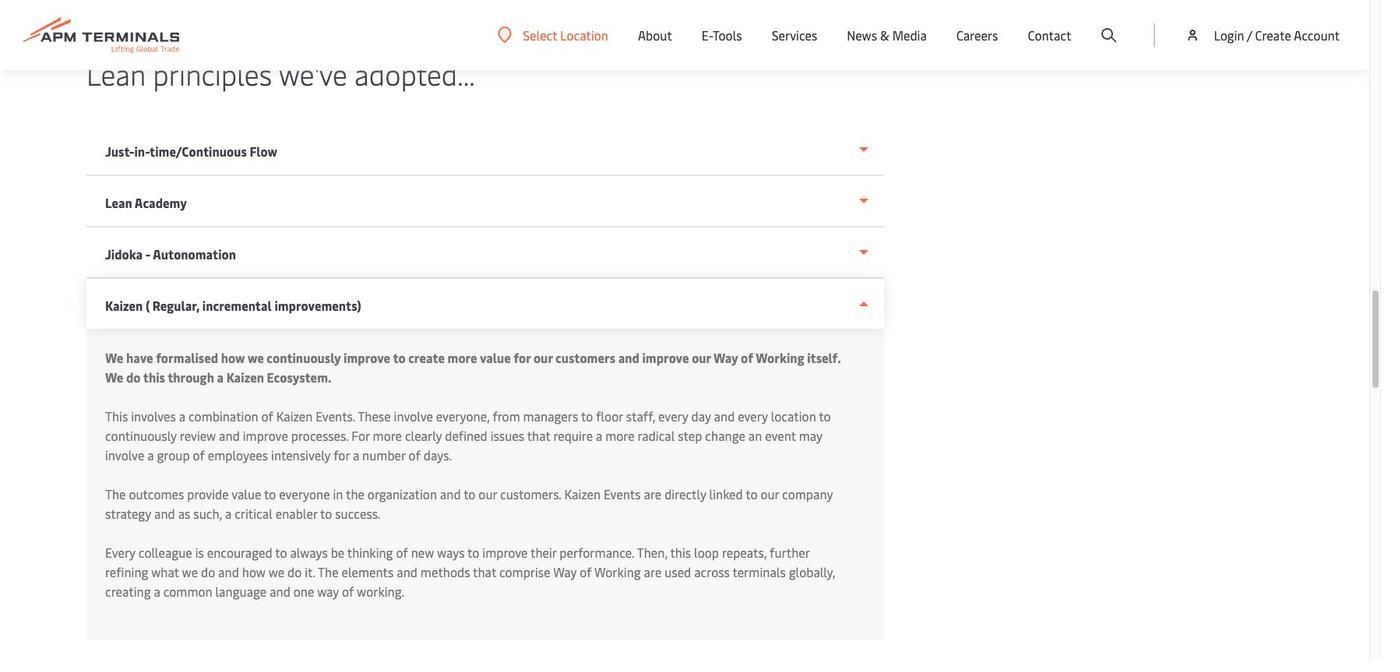 Task type: locate. For each thing, give the bounding box(es) containing it.
1 vertical spatial continuously
[[105, 427, 177, 444]]

we up 'this'
[[105, 369, 123, 386]]

kaizen inside we have formalised how we continuously improve to create more value for our customers and improve our way of working itself. we do this through a kaizen ecosystem.
[[227, 369, 264, 386]]

kaizen up the processes. on the left
[[276, 408, 313, 425]]

linked
[[710, 486, 743, 503]]

the up strategy
[[105, 486, 126, 503]]

this inside every colleague is encouraged to always be thinking of new ways to improve their performance. then, this loop repeats, further refining what we do and how we do it. the elements and methods that comprise way of working are used across terminals globally, creating a common language and one way of working.
[[671, 544, 691, 561]]

involve
[[394, 408, 433, 425], [105, 447, 144, 464]]

methods
[[421, 563, 470, 581]]

0 vertical spatial way
[[714, 349, 738, 366]]

every
[[105, 544, 136, 561]]

critical
[[235, 505, 273, 522]]

1 horizontal spatial do
[[201, 563, 215, 581]]

of down the performance.
[[580, 563, 592, 581]]

their
[[531, 544, 557, 561]]

0 horizontal spatial working
[[595, 563, 641, 581]]

provide
[[187, 486, 229, 503]]

change
[[706, 427, 746, 444]]

to down "everyone"
[[320, 505, 332, 522]]

location
[[561, 26, 609, 43]]

1 horizontal spatial for
[[514, 349, 531, 366]]

for down the processes. on the left
[[334, 447, 350, 464]]

this down have at the bottom of page
[[143, 369, 165, 386]]

a
[[217, 369, 224, 386], [179, 408, 186, 425], [596, 427, 603, 444], [147, 447, 154, 464], [353, 447, 359, 464], [225, 505, 232, 522], [154, 583, 160, 600]]

how up language
[[242, 563, 266, 581]]

to right linked
[[746, 486, 758, 503]]

then,
[[637, 544, 668, 561]]

location
[[771, 408, 817, 425]]

do down is
[[201, 563, 215, 581]]

1 horizontal spatial involve
[[394, 408, 433, 425]]

involve down 'this'
[[105, 447, 144, 464]]

of right way on the bottom left of page
[[342, 583, 354, 600]]

do
[[126, 369, 141, 386], [201, 563, 215, 581], [288, 563, 302, 581]]

do inside we have formalised how we continuously improve to create more value for our customers and improve our way of working itself. we do this through a kaizen ecosystem.
[[126, 369, 141, 386]]

continuously down the involves
[[105, 427, 177, 444]]

about
[[638, 26, 672, 44]]

an
[[749, 427, 762, 444]]

the right it.
[[318, 563, 339, 581]]

and
[[619, 349, 640, 366], [714, 408, 735, 425], [219, 427, 240, 444], [440, 486, 461, 503], [154, 505, 175, 522], [218, 563, 239, 581], [397, 563, 418, 581], [270, 583, 291, 600]]

everyone,
[[436, 408, 490, 425]]

are right events
[[644, 486, 662, 503]]

improve up these
[[344, 349, 391, 366]]

across
[[695, 563, 730, 581]]

1 vertical spatial way
[[554, 563, 577, 581]]

1 vertical spatial involve
[[105, 447, 144, 464]]

0 horizontal spatial involve
[[105, 447, 144, 464]]

we left have at the bottom of page
[[105, 349, 123, 366]]

0 horizontal spatial that
[[473, 563, 496, 581]]

0 horizontal spatial this
[[143, 369, 165, 386]]

we left it.
[[269, 563, 285, 581]]

0 vertical spatial working
[[756, 349, 805, 366]]

0 horizontal spatial every
[[659, 408, 689, 425]]

this
[[105, 408, 128, 425]]

the inside the outcomes provide value to everyone in the organization and to our customers. kaizen events are directly linked to our company strategy and as such, a critical enabler to success.
[[105, 486, 126, 503]]

value up 'critical'
[[232, 486, 261, 503]]

2 are from the top
[[644, 563, 662, 581]]

0 vertical spatial we
[[105, 349, 123, 366]]

0 vertical spatial for
[[514, 349, 531, 366]]

everyone
[[279, 486, 330, 503]]

1 horizontal spatial this
[[671, 544, 691, 561]]

0 horizontal spatial way
[[554, 563, 577, 581]]

and left as
[[154, 505, 175, 522]]

0 horizontal spatial continuously
[[105, 427, 177, 444]]

managers
[[523, 408, 579, 425]]

require
[[554, 427, 593, 444]]

to left 'floor'
[[581, 408, 593, 425]]

defined
[[445, 427, 488, 444]]

continuously inside we have formalised how we continuously improve to create more value for our customers and improve our way of working itself. we do this through a kaizen ecosystem.
[[267, 349, 341, 366]]

way inside every colleague is encouraged to always be thinking of new ways to improve their performance. then, this loop repeats, further refining what we do and how we do it. the elements and methods that comprise way of working are used across terminals globally, creating a common language and one way of working.
[[554, 563, 577, 581]]

1 vertical spatial how
[[242, 563, 266, 581]]

(
[[146, 297, 150, 314]]

continuously up ecosystem.
[[267, 349, 341, 366]]

kaizen up combination
[[227, 369, 264, 386]]

we up common
[[182, 563, 198, 581]]

how right formalised
[[221, 349, 245, 366]]

of inside we have formalised how we continuously improve to create more value for our customers and improve our way of working itself. we do this through a kaizen ecosystem.
[[741, 349, 754, 366]]

academy
[[135, 194, 187, 211]]

a down what
[[154, 583, 160, 600]]

lean inside dropdown button
[[105, 194, 132, 211]]

e-
[[702, 26, 713, 44]]

0 horizontal spatial the
[[105, 486, 126, 503]]

language
[[215, 583, 267, 600]]

0 horizontal spatial for
[[334, 447, 350, 464]]

kaizen inside the outcomes provide value to everyone in the organization and to our customers. kaizen events are directly linked to our company strategy and as such, a critical enabler to success.
[[565, 486, 601, 503]]

0 horizontal spatial we
[[182, 563, 198, 581]]

1 vertical spatial value
[[232, 486, 261, 503]]

2 horizontal spatial more
[[606, 427, 635, 444]]

e-tools button
[[702, 0, 742, 70]]

services
[[772, 26, 818, 44]]

our left company
[[761, 486, 780, 503]]

refining
[[105, 563, 148, 581]]

review
[[180, 427, 216, 444]]

how inside every colleague is encouraged to always be thinking of new ways to improve their performance. then, this loop repeats, further refining what we do and how we do it. the elements and methods that comprise way of working are used across terminals globally, creating a common language and one way of working.
[[242, 563, 266, 581]]

0 vertical spatial that
[[527, 427, 551, 444]]

just-in-time/continuous flow
[[105, 143, 277, 160]]

flow
[[250, 143, 277, 160]]

kaizen left events
[[565, 486, 601, 503]]

of
[[741, 349, 754, 366], [261, 408, 273, 425], [193, 447, 205, 464], [409, 447, 421, 464], [396, 544, 408, 561], [580, 563, 592, 581], [342, 583, 354, 600]]

value inside the outcomes provide value to everyone in the organization and to our customers. kaizen events are directly linked to our company strategy and as such, a critical enabler to success.
[[232, 486, 261, 503]]

1 horizontal spatial we
[[248, 349, 264, 366]]

improve up employees in the left of the page
[[243, 427, 288, 444]]

improve
[[344, 349, 391, 366], [643, 349, 689, 366], [243, 427, 288, 444], [483, 544, 528, 561]]

value down kaizen ( regular, incremental improvements) dropdown button
[[480, 349, 511, 366]]

lean up just-
[[87, 55, 146, 93]]

organization
[[368, 486, 437, 503]]

issues
[[491, 427, 525, 444]]

we inside we have formalised how we continuously improve to create more value for our customers and improve our way of working itself. we do this through a kaizen ecosystem.
[[248, 349, 264, 366]]

1 vertical spatial lean
[[105, 194, 132, 211]]

are down then,
[[644, 563, 662, 581]]

kaizen
[[105, 297, 143, 314], [227, 369, 264, 386], [276, 408, 313, 425], [565, 486, 601, 503]]

to
[[393, 349, 406, 366], [581, 408, 593, 425], [819, 408, 831, 425], [264, 486, 276, 503], [464, 486, 476, 503], [746, 486, 758, 503], [320, 505, 332, 522], [275, 544, 287, 561], [468, 544, 480, 561]]

of down review
[[193, 447, 205, 464]]

are inside the outcomes provide value to everyone in the organization and to our customers. kaizen events are directly linked to our company strategy and as such, a critical enabler to success.
[[644, 486, 662, 503]]

our left customers
[[534, 349, 553, 366]]

involve up clearly in the left of the page
[[394, 408, 433, 425]]

autonomation
[[153, 245, 236, 263]]

that down managers on the bottom of the page
[[527, 427, 551, 444]]

kaizen left (
[[105, 297, 143, 314]]

a up review
[[179, 408, 186, 425]]

principles
[[153, 55, 272, 93]]

working down the performance.
[[595, 563, 641, 581]]

0 horizontal spatial do
[[126, 369, 141, 386]]

0 vertical spatial continuously
[[267, 349, 341, 366]]

1 horizontal spatial way
[[714, 349, 738, 366]]

in-
[[134, 143, 150, 160]]

1 vertical spatial this
[[671, 544, 691, 561]]

0 vertical spatial lean
[[87, 55, 146, 93]]

of left 'new'
[[396, 544, 408, 561]]

we
[[248, 349, 264, 366], [182, 563, 198, 581], [269, 563, 285, 581]]

improve up comprise at bottom
[[483, 544, 528, 561]]

more down 'floor'
[[606, 427, 635, 444]]

1 horizontal spatial value
[[480, 349, 511, 366]]

a right such,
[[225, 505, 232, 522]]

select location button
[[498, 26, 609, 43]]

lean
[[87, 55, 146, 93], [105, 194, 132, 211]]

the
[[346, 486, 365, 503]]

media
[[893, 26, 927, 44]]

to left the create
[[393, 349, 406, 366]]

and down "encouraged"
[[218, 563, 239, 581]]

contact button
[[1028, 0, 1072, 70]]

these
[[358, 408, 391, 425]]

more up number on the left bottom of the page
[[373, 427, 402, 444]]

more right the create
[[448, 349, 477, 366]]

0 horizontal spatial value
[[232, 486, 261, 503]]

common
[[163, 583, 212, 600]]

one
[[294, 583, 314, 600]]

working left itself.
[[756, 349, 805, 366]]

services button
[[772, 0, 818, 70]]

do down have at the bottom of page
[[126, 369, 141, 386]]

0 vertical spatial this
[[143, 369, 165, 386]]

intensively
[[271, 447, 331, 464]]

for inside this involves a combination of kaizen events. these involve everyone, from managers to floor staff, every day and every location to continuously review and improve processes. for more clearly defined issues that require a more radical step change an event may involve a group of employees intensively for a number of days.
[[334, 447, 350, 464]]

for
[[514, 349, 531, 366], [334, 447, 350, 464]]

0 vertical spatial value
[[480, 349, 511, 366]]

every
[[659, 408, 689, 425], [738, 408, 768, 425]]

news
[[847, 26, 878, 44]]

and right customers
[[619, 349, 640, 366]]

our left customers.
[[479, 486, 497, 503]]

incremental
[[203, 297, 272, 314]]

that right methods
[[473, 563, 496, 581]]

way
[[317, 583, 339, 600]]

just-in-time/continuous flow button
[[87, 125, 885, 176]]

every up step
[[659, 408, 689, 425]]

1 vertical spatial for
[[334, 447, 350, 464]]

1 horizontal spatial that
[[527, 427, 551, 444]]

through
[[168, 369, 214, 386]]

do left it.
[[288, 563, 302, 581]]

are inside every colleague is encouraged to always be thinking of new ways to improve their performance. then, this loop repeats, further refining what we do and how we do it. the elements and methods that comprise way of working are used across terminals globally, creating a common language and one way of working.
[[644, 563, 662, 581]]

to up 'critical'
[[264, 486, 276, 503]]

1 vertical spatial working
[[595, 563, 641, 581]]

0 vertical spatial the
[[105, 486, 126, 503]]

the outcomes provide value to everyone in the organization and to our customers. kaizen events are directly linked to our company strategy and as such, a critical enabler to success.
[[105, 486, 833, 522]]

our up day
[[692, 349, 711, 366]]

1 vertical spatial are
[[644, 563, 662, 581]]

1 vertical spatial the
[[318, 563, 339, 581]]

this up the used
[[671, 544, 691, 561]]

1 are from the top
[[644, 486, 662, 503]]

we down incremental
[[248, 349, 264, 366]]

for inside we have formalised how we continuously improve to create more value for our customers and improve our way of working itself. we do this through a kaizen ecosystem.
[[514, 349, 531, 366]]

careers button
[[957, 0, 999, 70]]

a right through
[[217, 369, 224, 386]]

for up from
[[514, 349, 531, 366]]

terminals
[[733, 563, 786, 581]]

we have formalised how we continuously improve to create more value for our customers and improve our way of working itself. we do this through a kaizen ecosystem.
[[105, 349, 841, 386]]

of left itself.
[[741, 349, 754, 366]]

every up an
[[738, 408, 768, 425]]

0 vertical spatial are
[[644, 486, 662, 503]]

2 we from the top
[[105, 369, 123, 386]]

lean left 'academy'
[[105, 194, 132, 211]]

1 vertical spatial we
[[105, 369, 123, 386]]

1 horizontal spatial more
[[448, 349, 477, 366]]

and down 'new'
[[397, 563, 418, 581]]

1 horizontal spatial every
[[738, 408, 768, 425]]

1 horizontal spatial continuously
[[267, 349, 341, 366]]

1 vertical spatial that
[[473, 563, 496, 581]]

0 vertical spatial how
[[221, 349, 245, 366]]

a left group
[[147, 447, 154, 464]]

1 horizontal spatial working
[[756, 349, 805, 366]]

1 horizontal spatial the
[[318, 563, 339, 581]]

creating
[[105, 583, 151, 600]]

how inside we have formalised how we continuously improve to create more value for our customers and improve our way of working itself. we do this through a kaizen ecosystem.
[[221, 349, 245, 366]]



Task type: describe. For each thing, give the bounding box(es) containing it.
repeats,
[[722, 544, 767, 561]]

a down "for"
[[353, 447, 359, 464]]

clearly
[[405, 427, 442, 444]]

employees
[[208, 447, 268, 464]]

radical
[[638, 427, 675, 444]]

in
[[333, 486, 343, 503]]

jidoka - autonomation
[[105, 245, 236, 263]]

such,
[[194, 505, 222, 522]]

company
[[783, 486, 833, 503]]

elements
[[342, 563, 394, 581]]

2 horizontal spatial we
[[269, 563, 285, 581]]

working.
[[357, 583, 405, 600]]

directly
[[665, 486, 707, 503]]

/
[[1248, 26, 1253, 44]]

select location
[[523, 26, 609, 43]]

login / create account
[[1215, 26, 1341, 44]]

to down this involves a combination of kaizen events. these involve everyone, from managers to floor staff, every day and every location to continuously review and improve processes. for more clearly defined issues that require a more radical step change an event may involve a group of employees intensively for a number of days.
[[464, 486, 476, 503]]

thinking
[[347, 544, 393, 561]]

way inside we have formalised how we continuously improve to create more value for our customers and improve our way of working itself. we do this through a kaizen ecosystem.
[[714, 349, 738, 366]]

e-tools
[[702, 26, 742, 44]]

improve inside this involves a combination of kaizen events. these involve everyone, from managers to floor staff, every day and every location to continuously review and improve processes. for more clearly defined issues that require a more radical step change an event may involve a group of employees intensively for a number of days.
[[243, 427, 288, 444]]

more inside we have formalised how we continuously improve to create more value for our customers and improve our way of working itself. we do this through a kaizen ecosystem.
[[448, 349, 477, 366]]

&
[[881, 26, 890, 44]]

and down combination
[[219, 427, 240, 444]]

this involves a combination of kaizen events. these involve everyone, from managers to floor staff, every day and every location to continuously review and improve processes. for more clearly defined issues that require a more radical step change an event may involve a group of employees intensively for a number of days.
[[105, 408, 831, 464]]

staff,
[[626, 408, 656, 425]]

that inside this involves a combination of kaizen events. these involve everyone, from managers to floor staff, every day and every location to continuously review and improve processes. for more clearly defined issues that require a more radical step change an event may involve a group of employees intensively for a number of days.
[[527, 427, 551, 444]]

0 vertical spatial involve
[[394, 408, 433, 425]]

from
[[493, 408, 520, 425]]

regular,
[[153, 297, 200, 314]]

and inside we have formalised how we continuously improve to create more value for our customers and improve our way of working itself. we do this through a kaizen ecosystem.
[[619, 349, 640, 366]]

used
[[665, 563, 692, 581]]

working inside we have formalised how we continuously improve to create more value for our customers and improve our way of working itself. we do this through a kaizen ecosystem.
[[756, 349, 805, 366]]

of down clearly in the left of the page
[[409, 447, 421, 464]]

jidoka - autonomation button
[[87, 228, 885, 279]]

combination
[[189, 408, 258, 425]]

a inside the outcomes provide value to everyone in the organization and to our customers. kaizen events are directly linked to our company strategy and as such, a critical enabler to success.
[[225, 505, 232, 522]]

customers.
[[500, 486, 562, 503]]

lean for lean academy
[[105, 194, 132, 211]]

day
[[692, 408, 711, 425]]

news & media button
[[847, 0, 927, 70]]

it.
[[305, 563, 315, 581]]

strategy
[[105, 505, 151, 522]]

of right combination
[[261, 408, 273, 425]]

may
[[799, 427, 823, 444]]

days.
[[424, 447, 452, 464]]

and down days.
[[440, 486, 461, 503]]

a down 'floor'
[[596, 427, 603, 444]]

further
[[770, 544, 810, 561]]

ways
[[437, 544, 465, 561]]

kaizen ( regular, incremental improvements) element
[[87, 329, 885, 641]]

-
[[145, 245, 151, 263]]

a inside every colleague is encouraged to always be thinking of new ways to improve their performance. then, this loop repeats, further refining what we do and how we do it. the elements and methods that comprise way of working are used across terminals globally, creating a common language and one way of working.
[[154, 583, 160, 600]]

itself.
[[808, 349, 841, 366]]

1 we from the top
[[105, 349, 123, 366]]

floor
[[596, 408, 623, 425]]

performance.
[[560, 544, 635, 561]]

that inside every colleague is encouraged to always be thinking of new ways to improve their performance. then, this loop repeats, further refining what we do and how we do it. the elements and methods that comprise way of working are used across terminals globally, creating a common language and one way of working.
[[473, 563, 496, 581]]

login
[[1215, 26, 1245, 44]]

customers
[[556, 349, 616, 366]]

improve up staff,
[[643, 349, 689, 366]]

this inside we have formalised how we continuously improve to create more value for our customers and improve our way of working itself. we do this through a kaizen ecosystem.
[[143, 369, 165, 386]]

jidoka
[[105, 245, 143, 263]]

login / create account link
[[1186, 0, 1341, 70]]

be
[[331, 544, 345, 561]]

2 horizontal spatial do
[[288, 563, 302, 581]]

and left one
[[270, 583, 291, 600]]

to right the ways
[[468, 544, 480, 561]]

contact
[[1028, 26, 1072, 44]]

the inside every colleague is encouraged to always be thinking of new ways to improve their performance. then, this loop repeats, further refining what we do and how we do it. the elements and methods that comprise way of working are used across terminals globally, creating a common language and one way of working.
[[318, 563, 339, 581]]

kaizen inside kaizen ( regular, incremental improvements) dropdown button
[[105, 297, 143, 314]]

events.
[[316, 408, 355, 425]]

loop
[[694, 544, 719, 561]]

working inside every colleague is encouraged to always be thinking of new ways to improve their performance. then, this loop repeats, further refining what we do and how we do it. the elements and methods that comprise way of working are used across terminals globally, creating a common language and one way of working.
[[595, 563, 641, 581]]

for
[[352, 427, 370, 444]]

is
[[195, 544, 204, 561]]

always
[[290, 544, 328, 561]]

every colleague is encouraged to always be thinking of new ways to improve their performance. then, this loop repeats, further refining what we do and how we do it. the elements and methods that comprise way of working are used across terminals globally, creating a common language and one way of working.
[[105, 544, 836, 600]]

improve inside every colleague is encouraged to always be thinking of new ways to improve their performance. then, this loop repeats, further refining what we do and how we do it. the elements and methods that comprise way of working are used across terminals globally, creating a common language and one way of working.
[[483, 544, 528, 561]]

involves
[[131, 408, 176, 425]]

a inside we have formalised how we continuously improve to create more value for our customers and improve our way of working itself. we do this through a kaizen ecosystem.
[[217, 369, 224, 386]]

processes.
[[291, 427, 349, 444]]

1 every from the left
[[659, 408, 689, 425]]

2 every from the left
[[738, 408, 768, 425]]

new
[[411, 544, 434, 561]]

kaizen ( regular, incremental improvements)
[[105, 297, 362, 314]]

careers
[[957, 26, 999, 44]]

to up may
[[819, 408, 831, 425]]

globally,
[[789, 563, 836, 581]]

time/continuous
[[150, 143, 247, 160]]

0 horizontal spatial more
[[373, 427, 402, 444]]

encouraged
[[207, 544, 272, 561]]

continuously inside this involves a combination of kaizen events. these involve everyone, from managers to floor staff, every day and every location to continuously review and improve processes. for more clearly defined issues that require a more radical step change an event may involve a group of employees intensively for a number of days.
[[105, 427, 177, 444]]

improvements)
[[275, 297, 362, 314]]

comprise
[[499, 563, 551, 581]]

lean for lean principles we've adopted...
[[87, 55, 146, 93]]

success.
[[335, 505, 381, 522]]

and up change
[[714, 408, 735, 425]]

value inside we have formalised how we continuously improve to create more value for our customers and improve our way of working itself. we do this through a kaizen ecosystem.
[[480, 349, 511, 366]]

just-
[[105, 143, 134, 160]]

we've
[[279, 55, 347, 93]]

news & media
[[847, 26, 927, 44]]

colleague
[[139, 544, 192, 561]]

lean principles we've adopted...
[[87, 55, 475, 93]]

number
[[362, 447, 406, 464]]

to left always
[[275, 544, 287, 561]]

select
[[523, 26, 557, 43]]

kaizen inside this involves a combination of kaizen events. these involve everyone, from managers to floor staff, every day and every location to continuously review and improve processes. for more clearly defined issues that require a more radical step change an event may involve a group of employees intensively for a number of days.
[[276, 408, 313, 425]]

create
[[1256, 26, 1292, 44]]

enabler
[[276, 505, 318, 522]]

to inside we have formalised how we continuously improve to create more value for our customers and improve our way of working itself. we do this through a kaizen ecosystem.
[[393, 349, 406, 366]]

adopted...
[[355, 55, 475, 93]]

lean academy button
[[87, 176, 885, 228]]



Task type: vqa. For each thing, say whether or not it's contained in the screenshot.
"Hemisphere,"
no



